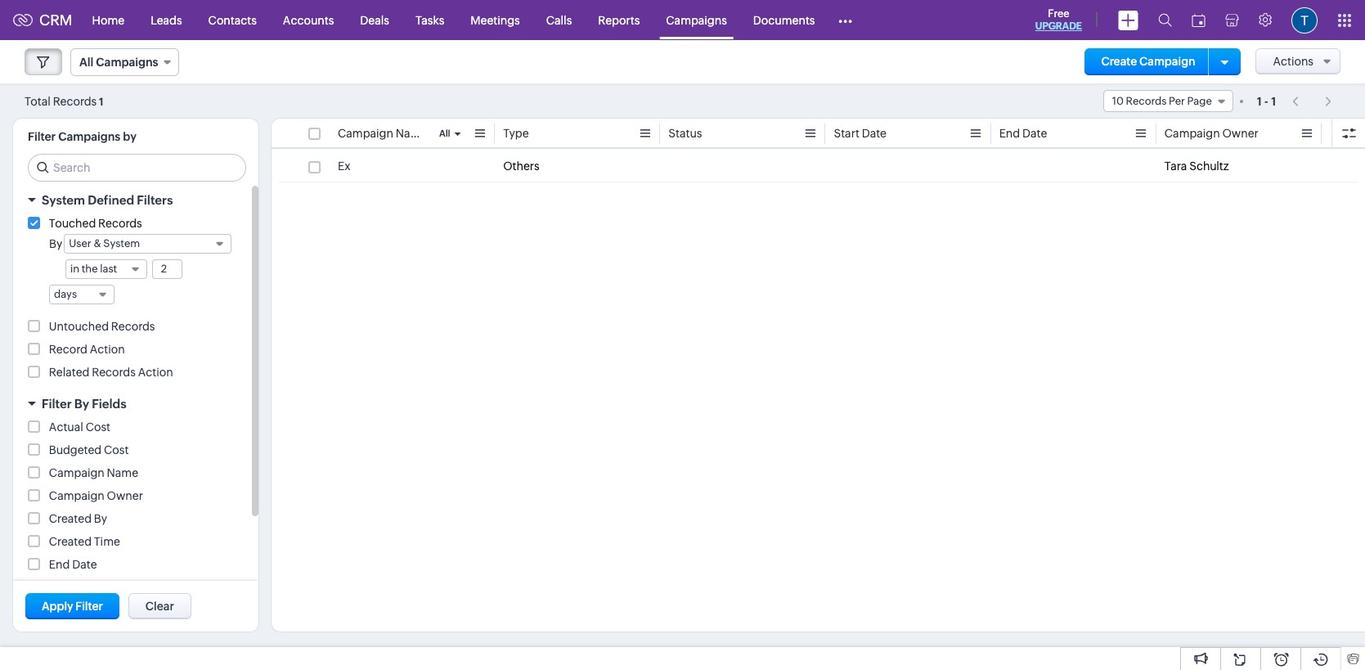 Task type: locate. For each thing, give the bounding box(es) containing it.
1 vertical spatial all
[[439, 128, 451, 138]]

by up actual cost at left
[[74, 397, 89, 411]]

1 inside total records 1
[[99, 95, 104, 108]]

total
[[25, 95, 51, 108]]

2 horizontal spatial 1
[[1272, 95, 1277, 108]]

1 vertical spatial end
[[49, 558, 70, 571]]

calls
[[546, 14, 572, 27]]

budgeted cost
[[49, 444, 129, 457]]

filter right apply at the left bottom of page
[[75, 600, 103, 613]]

1 horizontal spatial 1
[[1258, 95, 1263, 108]]

1 vertical spatial owner
[[107, 489, 143, 502]]

campaigns inside field
[[96, 56, 158, 69]]

records for untouched
[[111, 320, 155, 333]]

by
[[49, 237, 62, 250], [74, 397, 89, 411], [94, 512, 107, 525]]

days field
[[49, 285, 115, 304]]

0 vertical spatial campaigns
[[666, 14, 727, 27]]

10 Records Per Page field
[[1104, 90, 1234, 112]]

page
[[1188, 95, 1213, 107]]

clear
[[145, 600, 174, 613]]

campaigns right reports
[[666, 14, 727, 27]]

1 for total records 1
[[99, 95, 104, 108]]

filter inside "button"
[[75, 600, 103, 613]]

0 horizontal spatial action
[[90, 343, 125, 356]]

1 up filter campaigns by
[[99, 95, 104, 108]]

action up related records action
[[90, 343, 125, 356]]

deals
[[360, 14, 389, 27]]

calls link
[[533, 0, 585, 40]]

1 horizontal spatial owner
[[1223, 127, 1259, 140]]

crm
[[39, 11, 73, 29]]

all up total records 1
[[79, 56, 94, 69]]

records for total
[[53, 95, 97, 108]]

by up the time on the left bottom of the page
[[94, 512, 107, 525]]

records up related records action
[[111, 320, 155, 333]]

records inside field
[[1127, 95, 1167, 107]]

start
[[834, 127, 860, 140]]

1 vertical spatial by
[[74, 397, 89, 411]]

campaign name down budgeted cost
[[49, 466, 138, 480]]

all inside field
[[79, 56, 94, 69]]

owner down "1 - 1"
[[1223, 127, 1259, 140]]

0 vertical spatial created
[[49, 512, 92, 525]]

system defined filters
[[42, 193, 173, 207]]

0 vertical spatial system
[[42, 193, 85, 207]]

deals link
[[347, 0, 403, 40]]

system up touched
[[42, 193, 85, 207]]

budgeted
[[49, 444, 102, 457]]

reports
[[598, 14, 640, 27]]

action up 'filter by fields' dropdown button
[[138, 366, 173, 379]]

0 vertical spatial name
[[396, 127, 427, 140]]

by for filter
[[74, 397, 89, 411]]

filter down total
[[28, 130, 56, 143]]

all left type
[[439, 128, 451, 138]]

records for 10
[[1127, 95, 1167, 107]]

filter up actual
[[42, 397, 72, 411]]

created time
[[49, 535, 120, 548]]

1 vertical spatial action
[[138, 366, 173, 379]]

end
[[1000, 127, 1021, 140], [49, 558, 70, 571]]

schultz
[[1190, 160, 1230, 173]]

date
[[862, 127, 887, 140], [1023, 127, 1048, 140], [72, 558, 97, 571]]

1 vertical spatial cost
[[104, 444, 129, 457]]

records down defined
[[98, 217, 142, 230]]

1 horizontal spatial campaign name
[[338, 127, 427, 140]]

status
[[669, 127, 702, 140]]

per
[[1169, 95, 1186, 107]]

2 vertical spatial by
[[94, 512, 107, 525]]

1 horizontal spatial all
[[439, 128, 451, 138]]

campaigns for all campaigns
[[96, 56, 158, 69]]

1 vertical spatial created
[[49, 535, 92, 548]]

cost up budgeted cost
[[86, 421, 110, 434]]

touched
[[49, 217, 96, 230]]

1 vertical spatial system
[[103, 237, 140, 250]]

campaigns down home link
[[96, 56, 158, 69]]

2 vertical spatial campaigns
[[58, 130, 121, 143]]

All Campaigns field
[[70, 48, 180, 76]]

cost
[[86, 421, 110, 434], [104, 444, 129, 457]]

by left user
[[49, 237, 62, 250]]

create menu element
[[1109, 0, 1149, 40]]

campaign
[[1140, 55, 1196, 68], [338, 127, 394, 140], [1165, 127, 1221, 140], [49, 466, 105, 480], [49, 489, 105, 502]]

by inside dropdown button
[[74, 397, 89, 411]]

None text field
[[153, 260, 182, 278]]

name
[[396, 127, 427, 140], [107, 466, 138, 480]]

0 vertical spatial by
[[49, 237, 62, 250]]

10
[[1113, 95, 1124, 107]]

2 created from the top
[[49, 535, 92, 548]]

navigation
[[1285, 89, 1341, 113]]

1 horizontal spatial system
[[103, 237, 140, 250]]

0 horizontal spatial 1
[[99, 95, 104, 108]]

filter by fields
[[42, 397, 127, 411]]

1 vertical spatial filter
[[42, 397, 72, 411]]

1 for 1 - 1
[[1272, 95, 1277, 108]]

documents link
[[740, 0, 829, 40]]

campaign owner up the created by
[[49, 489, 143, 502]]

defined
[[88, 193, 134, 207]]

apply filter button
[[25, 593, 119, 619]]

records
[[53, 95, 97, 108], [1127, 95, 1167, 107], [98, 217, 142, 230], [111, 320, 155, 333], [92, 366, 136, 379]]

1
[[1258, 95, 1263, 108], [1272, 95, 1277, 108], [99, 95, 104, 108]]

records right 10
[[1127, 95, 1167, 107]]

tara schultz
[[1165, 160, 1230, 173]]

all
[[79, 56, 94, 69], [439, 128, 451, 138]]

apply
[[42, 600, 73, 613]]

crm link
[[13, 11, 73, 29]]

campaign name
[[338, 127, 427, 140], [49, 466, 138, 480]]

tara
[[1165, 160, 1188, 173]]

1 vertical spatial campaign name
[[49, 466, 138, 480]]

1 vertical spatial name
[[107, 466, 138, 480]]

campaigns left by on the left top
[[58, 130, 121, 143]]

filter inside dropdown button
[[42, 397, 72, 411]]

campaign name up ex
[[338, 127, 427, 140]]

all campaigns
[[79, 56, 158, 69]]

created down the created by
[[49, 535, 92, 548]]

campaign up 10 records per page field
[[1140, 55, 1196, 68]]

2 vertical spatial filter
[[75, 600, 103, 613]]

0 horizontal spatial system
[[42, 193, 85, 207]]

campaign up tara schultz
[[1165, 127, 1221, 140]]

0 vertical spatial end
[[1000, 127, 1021, 140]]

records for related
[[92, 366, 136, 379]]

1 left -
[[1258, 95, 1263, 108]]

profile image
[[1292, 7, 1318, 33]]

contacts
[[208, 14, 257, 27]]

0 vertical spatial cost
[[86, 421, 110, 434]]

type
[[503, 127, 529, 140]]

Search text field
[[29, 155, 246, 181]]

cost right the budgeted at the left
[[104, 444, 129, 457]]

records up filter campaigns by
[[53, 95, 97, 108]]

filter for filter campaigns by
[[28, 130, 56, 143]]

campaign owner
[[1165, 127, 1259, 140], [49, 489, 143, 502]]

record
[[49, 343, 87, 356]]

action
[[90, 343, 125, 356], [138, 366, 173, 379]]

0 vertical spatial filter
[[28, 130, 56, 143]]

home link
[[79, 0, 138, 40]]

0 vertical spatial campaign name
[[338, 127, 427, 140]]

owner up the time on the left bottom of the page
[[107, 489, 143, 502]]

campaign owner up schultz
[[1165, 127, 1259, 140]]

0 horizontal spatial all
[[79, 56, 94, 69]]

cost for budgeted cost
[[104, 444, 129, 457]]

create campaign
[[1102, 55, 1196, 68]]

campaign inside button
[[1140, 55, 1196, 68]]

created for created by
[[49, 512, 92, 525]]

records up fields
[[92, 366, 136, 379]]

0 horizontal spatial by
[[49, 237, 62, 250]]

User & System field
[[64, 234, 232, 254]]

1 horizontal spatial campaign owner
[[1165, 127, 1259, 140]]

system right & at the top left
[[103, 237, 140, 250]]

end date
[[1000, 127, 1048, 140], [49, 558, 97, 571]]

campaign up ex
[[338, 127, 394, 140]]

start date
[[834, 127, 887, 140]]

system
[[42, 193, 85, 207], [103, 237, 140, 250]]

tasks link
[[403, 0, 458, 40]]

1 right -
[[1272, 95, 1277, 108]]

created up created time
[[49, 512, 92, 525]]

0 horizontal spatial owner
[[107, 489, 143, 502]]

2 horizontal spatial by
[[94, 512, 107, 525]]

0 vertical spatial campaign owner
[[1165, 127, 1259, 140]]

campaigns
[[666, 14, 727, 27], [96, 56, 158, 69], [58, 130, 121, 143]]

actual cost
[[49, 421, 110, 434]]

user
[[69, 237, 91, 250]]

1 created from the top
[[49, 512, 92, 525]]

1 horizontal spatial by
[[74, 397, 89, 411]]

calendar image
[[1192, 14, 1206, 27]]

actions
[[1274, 55, 1314, 68]]

accounts
[[283, 14, 334, 27]]

filter
[[28, 130, 56, 143], [42, 397, 72, 411], [75, 600, 103, 613]]

1 vertical spatial end date
[[49, 558, 97, 571]]

1 vertical spatial campaign owner
[[49, 489, 143, 502]]

0 vertical spatial all
[[79, 56, 94, 69]]

system inside field
[[103, 237, 140, 250]]

free upgrade
[[1036, 7, 1083, 32]]

1 horizontal spatial end date
[[1000, 127, 1048, 140]]

1 vertical spatial campaigns
[[96, 56, 158, 69]]

filter for filter by fields
[[42, 397, 72, 411]]



Task type: describe. For each thing, give the bounding box(es) containing it.
search element
[[1149, 0, 1183, 40]]

last
[[100, 263, 117, 275]]

filter campaigns by
[[28, 130, 137, 143]]

created for created time
[[49, 535, 92, 548]]

Other Modules field
[[829, 7, 864, 33]]

upgrade
[[1036, 20, 1083, 32]]

fields
[[92, 397, 127, 411]]

time
[[94, 535, 120, 548]]

contacts link
[[195, 0, 270, 40]]

search image
[[1159, 13, 1173, 27]]

0 horizontal spatial campaign name
[[49, 466, 138, 480]]

tasks
[[416, 14, 445, 27]]

ex link
[[338, 158, 351, 174]]

campaign up the created by
[[49, 489, 105, 502]]

1 horizontal spatial date
[[862, 127, 887, 140]]

profile element
[[1282, 0, 1328, 40]]

the
[[82, 263, 98, 275]]

0 horizontal spatial end
[[49, 558, 70, 571]]

0 vertical spatial action
[[90, 343, 125, 356]]

record action
[[49, 343, 125, 356]]

in the last
[[70, 263, 117, 275]]

all for all
[[439, 128, 451, 138]]

cost for actual cost
[[86, 421, 110, 434]]

related
[[49, 366, 90, 379]]

leads
[[151, 14, 182, 27]]

0 horizontal spatial end date
[[49, 558, 97, 571]]

filters
[[137, 193, 173, 207]]

system inside dropdown button
[[42, 193, 85, 207]]

free
[[1049, 7, 1070, 20]]

1 horizontal spatial action
[[138, 366, 173, 379]]

filter by fields button
[[13, 390, 259, 418]]

others
[[503, 160, 540, 173]]

1 horizontal spatial name
[[396, 127, 427, 140]]

campaigns for filter campaigns by
[[58, 130, 121, 143]]

1 - 1
[[1258, 95, 1277, 108]]

home
[[92, 14, 125, 27]]

created by
[[49, 512, 107, 525]]

actual
[[49, 421, 83, 434]]

campaigns link
[[653, 0, 740, 40]]

all for all campaigns
[[79, 56, 94, 69]]

create menu image
[[1119, 10, 1139, 30]]

in the last field
[[65, 259, 147, 279]]

0 horizontal spatial campaign owner
[[49, 489, 143, 502]]

&
[[93, 237, 101, 250]]

in
[[70, 263, 79, 275]]

0 horizontal spatial date
[[72, 558, 97, 571]]

by
[[123, 130, 137, 143]]

meetings link
[[458, 0, 533, 40]]

documents
[[754, 14, 815, 27]]

leads link
[[138, 0, 195, 40]]

untouched
[[49, 320, 109, 333]]

create
[[1102, 55, 1138, 68]]

-
[[1265, 95, 1269, 108]]

days
[[54, 288, 77, 300]]

by for created
[[94, 512, 107, 525]]

accounts link
[[270, 0, 347, 40]]

10 records per page
[[1113, 95, 1213, 107]]

untouched records
[[49, 320, 155, 333]]

related records action
[[49, 366, 173, 379]]

user & system
[[69, 237, 140, 250]]

reports link
[[585, 0, 653, 40]]

0 horizontal spatial name
[[107, 466, 138, 480]]

system defined filters button
[[13, 186, 259, 214]]

0 vertical spatial owner
[[1223, 127, 1259, 140]]

total records 1
[[25, 95, 104, 108]]

touched records
[[49, 217, 142, 230]]

2 horizontal spatial date
[[1023, 127, 1048, 140]]

meetings
[[471, 14, 520, 27]]

ex
[[338, 160, 351, 173]]

1 horizontal spatial end
[[1000, 127, 1021, 140]]

apply filter
[[42, 600, 103, 613]]

campaign down the budgeted at the left
[[49, 466, 105, 480]]

0 vertical spatial end date
[[1000, 127, 1048, 140]]

records for touched
[[98, 217, 142, 230]]

create campaign button
[[1085, 48, 1213, 75]]



Task type: vqa. For each thing, say whether or not it's contained in the screenshot.
Total Records 10
no



